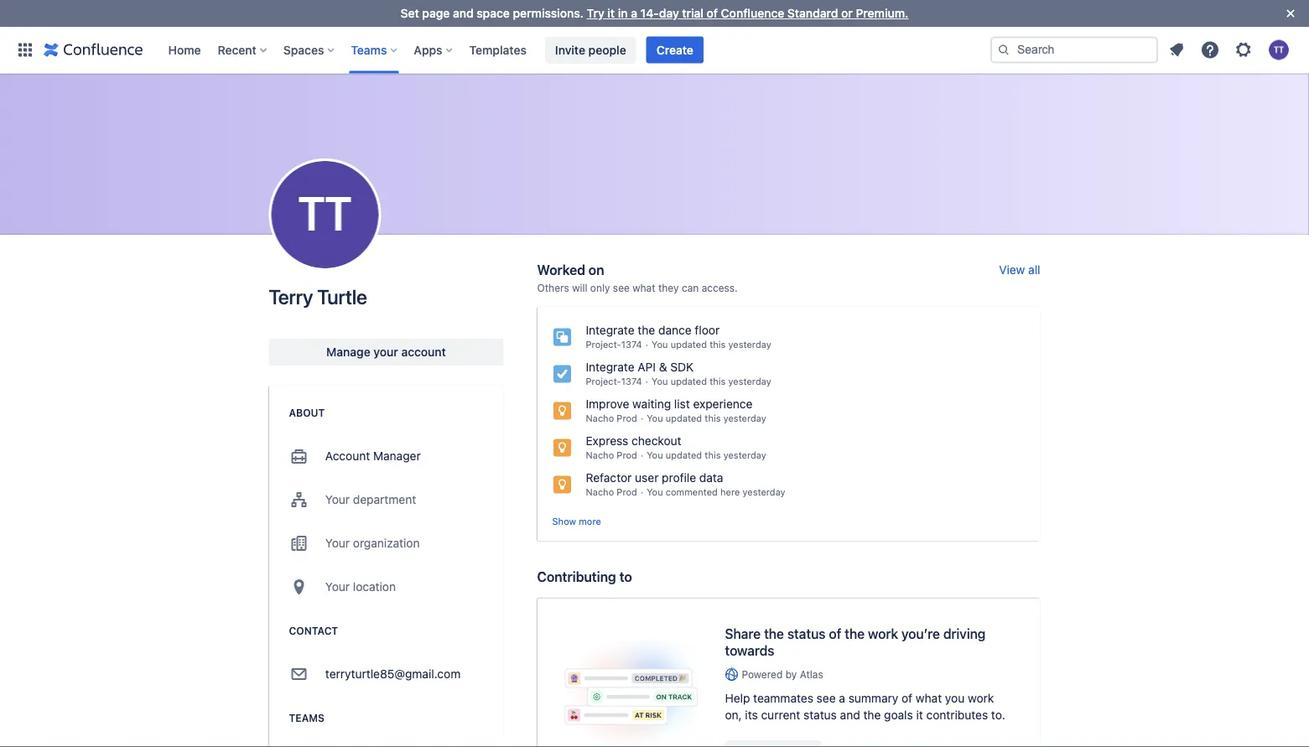 Task type: locate. For each thing, give the bounding box(es) containing it.
nacho prod down improve
[[586, 413, 637, 424]]

data
[[699, 471, 723, 485]]

0 horizontal spatial work
[[868, 626, 898, 642]]

3 prod from the top
[[617, 487, 637, 498]]

0 vertical spatial and
[[453, 6, 474, 20]]

0 vertical spatial see
[[613, 282, 630, 294]]

sdk
[[670, 360, 694, 374]]

1374 for api
[[621, 376, 642, 387]]

2 vertical spatial of
[[902, 691, 913, 705]]

prod up express checkout
[[617, 413, 637, 424]]

prod down express checkout
[[617, 450, 637, 461]]

1 horizontal spatial and
[[840, 708, 860, 722]]

yesterday
[[728, 339, 771, 350], [728, 376, 771, 387], [724, 413, 766, 424], [724, 450, 766, 461], [743, 487, 786, 498]]

1 vertical spatial and
[[840, 708, 860, 722]]

1 vertical spatial project-1374
[[586, 376, 642, 387]]

help
[[725, 691, 750, 705]]

0 horizontal spatial see
[[613, 282, 630, 294]]

your left organization
[[325, 536, 350, 550]]

1 horizontal spatial teams
[[351, 43, 387, 57]]

others
[[537, 282, 569, 294]]

work inside help teammates see a summary of what you work on, its current status and the goals it contributes to.
[[968, 691, 994, 705]]

1 horizontal spatial work
[[968, 691, 994, 705]]

nacho prod for express
[[586, 450, 637, 461]]

all
[[1028, 263, 1040, 277]]

work up to.
[[968, 691, 994, 705]]

help icon image
[[1200, 40, 1220, 60]]

this up data
[[705, 450, 721, 461]]

1 vertical spatial your
[[325, 536, 350, 550]]

2 vertical spatial nacho prod
[[586, 487, 637, 498]]

your left location
[[325, 580, 350, 594]]

or
[[841, 6, 853, 20]]

trial
[[682, 6, 704, 20]]

a inside help teammates see a summary of what you work on, its current status and the goals it contributes to.
[[839, 691, 845, 705]]

nacho down express
[[586, 450, 614, 461]]

2 horizontal spatial of
[[902, 691, 913, 705]]

1 vertical spatial nacho
[[586, 450, 614, 461]]

department
[[353, 493, 416, 507]]

14-
[[640, 6, 659, 20]]

0 horizontal spatial and
[[453, 6, 474, 20]]

day
[[659, 6, 679, 20]]

it left in
[[608, 6, 615, 20]]

settings icon image
[[1234, 40, 1254, 60]]

banner
[[0, 26, 1309, 74]]

powered by atlas link
[[725, 667, 1014, 682]]

2 nacho prod from the top
[[586, 450, 637, 461]]

profile image actions image
[[315, 205, 335, 225]]

1 your from the top
[[325, 493, 350, 507]]

you updated this yesterday for floor
[[652, 339, 771, 350]]

refactor
[[586, 471, 632, 485]]

2 project- from the top
[[586, 376, 621, 387]]

3 nacho prod from the top
[[586, 487, 637, 498]]

they
[[658, 282, 679, 294]]

1 vertical spatial work
[[968, 691, 994, 705]]

your organization
[[325, 536, 420, 550]]

0 vertical spatial integrate
[[586, 323, 635, 337]]

you for dance
[[652, 339, 668, 350]]

yesterday for experience
[[724, 413, 766, 424]]

home link
[[163, 36, 206, 63]]

you
[[945, 691, 965, 705]]

2 integrate from the top
[[586, 360, 635, 374]]

1 vertical spatial 1374
[[621, 376, 642, 387]]

integrate for integrate api & sdk
[[586, 360, 635, 374]]

nacho for improve waiting list experience
[[586, 413, 614, 424]]

nacho down refactor
[[586, 487, 614, 498]]

project-1374 up improve
[[586, 376, 642, 387]]

you down waiting
[[647, 413, 663, 424]]

1 vertical spatial it
[[916, 708, 923, 722]]

1 vertical spatial a
[[839, 691, 845, 705]]

1 vertical spatial see
[[817, 691, 836, 705]]

the up powered by atlas link
[[845, 626, 865, 642]]

manage your account
[[326, 345, 446, 359]]

0 vertical spatial teams
[[351, 43, 387, 57]]

0 vertical spatial 1374
[[621, 339, 642, 350]]

you updated this yesterday
[[652, 339, 771, 350], [652, 376, 771, 387], [647, 413, 766, 424], [647, 450, 766, 461]]

you for list
[[647, 413, 663, 424]]

1 nacho prod from the top
[[586, 413, 637, 424]]

this for sdk
[[710, 376, 726, 387]]

the
[[638, 323, 655, 337], [764, 626, 784, 642], [845, 626, 865, 642], [863, 708, 881, 722]]

1 project- from the top
[[586, 339, 621, 350]]

integrate left api
[[586, 360, 635, 374]]

waiting
[[633, 397, 671, 411]]

0 vertical spatial status
[[787, 626, 826, 642]]

you down refactor user profile data
[[647, 487, 663, 498]]

organization
[[353, 536, 420, 550]]

yesterday down the experience
[[724, 413, 766, 424]]

experience
[[693, 397, 753, 411]]

the up towards
[[764, 626, 784, 642]]

its
[[745, 708, 758, 722]]

and inside help teammates see a summary of what you work on, its current status and the goals it contributes to.
[[840, 708, 860, 722]]

0 vertical spatial nacho prod
[[586, 413, 637, 424]]

it right "goals"
[[916, 708, 923, 722]]

project-1374
[[586, 339, 642, 350], [586, 376, 642, 387]]

1374 up integrate api & sdk
[[621, 339, 642, 350]]

updated down list
[[666, 413, 702, 424]]

1 horizontal spatial a
[[839, 691, 845, 705]]

you
[[652, 339, 668, 350], [652, 376, 668, 387], [647, 413, 663, 424], [647, 450, 663, 461], [647, 487, 663, 498]]

1 vertical spatial project-
[[586, 376, 621, 387]]

premium.
[[856, 6, 909, 20]]

1 nacho from the top
[[586, 413, 614, 424]]

this
[[710, 339, 726, 350], [710, 376, 726, 387], [705, 413, 721, 424], [705, 450, 721, 461]]

you down "integrate the dance floor"
[[652, 339, 668, 350]]

of inside help teammates see a summary of what you work on, its current status and the goals it contributes to.
[[902, 691, 913, 705]]

updated up profile
[[666, 450, 702, 461]]

a right in
[[631, 6, 637, 20]]

2 project-1374 from the top
[[586, 376, 642, 387]]

your location
[[325, 580, 396, 594]]

2 vertical spatial nacho
[[586, 487, 614, 498]]

your
[[325, 493, 350, 507], [325, 536, 350, 550], [325, 580, 350, 594]]

account
[[401, 345, 446, 359]]

prod for refactor
[[617, 487, 637, 498]]

try
[[587, 6, 605, 20]]

1374 down integrate api & sdk
[[621, 376, 642, 387]]

3 your from the top
[[325, 580, 350, 594]]

global element
[[10, 26, 987, 73]]

set page and space permissions. try it in a 14-day trial of confluence standard or premium.
[[401, 6, 909, 20]]

this up the experience
[[710, 376, 726, 387]]

0 horizontal spatial teams
[[289, 712, 324, 724]]

can
[[682, 282, 699, 294]]

0 vertical spatial nacho
[[586, 413, 614, 424]]

the down summary
[[863, 708, 881, 722]]

confluence image
[[44, 40, 143, 60], [44, 40, 143, 60]]

1 vertical spatial status
[[804, 708, 837, 722]]

yesterday for floor
[[728, 339, 771, 350]]

0 horizontal spatial of
[[707, 6, 718, 20]]

1 vertical spatial prod
[[617, 450, 637, 461]]

this down the experience
[[705, 413, 721, 424]]

of up powered by atlas link
[[829, 626, 841, 642]]

1 vertical spatial integrate
[[586, 360, 635, 374]]

set
[[401, 6, 419, 20]]

work left "you're"
[[868, 626, 898, 642]]

permissions.
[[513, 6, 584, 20]]

of up "goals"
[[902, 691, 913, 705]]

integrate down only
[[586, 323, 635, 337]]

a left summary
[[839, 691, 845, 705]]

1 horizontal spatial it
[[916, 708, 923, 722]]

this for experience
[[705, 413, 721, 424]]

and right page on the left top
[[453, 6, 474, 20]]

nacho prod
[[586, 413, 637, 424], [586, 450, 637, 461], [586, 487, 637, 498]]

it inside help teammates see a summary of what you work on, its current status and the goals it contributes to.
[[916, 708, 923, 722]]

project- up integrate api & sdk
[[586, 339, 621, 350]]

nacho prod for improve
[[586, 413, 637, 424]]

see inside help teammates see a summary of what you work on, its current status and the goals it contributes to.
[[817, 691, 836, 705]]

2 your from the top
[[325, 536, 350, 550]]

api
[[638, 360, 656, 374]]

2 vertical spatial your
[[325, 580, 350, 594]]

project- up improve
[[586, 376, 621, 387]]

this for floor
[[710, 339, 726, 350]]

nacho prod down express
[[586, 450, 637, 461]]

status up atlas
[[787, 626, 826, 642]]

nacho for express checkout
[[586, 450, 614, 461]]

0 vertical spatial project-
[[586, 339, 621, 350]]

access.
[[702, 282, 738, 294]]

a
[[631, 6, 637, 20], [839, 691, 845, 705]]

nacho
[[586, 413, 614, 424], [586, 450, 614, 461], [586, 487, 614, 498]]

0 vertical spatial project-1374
[[586, 339, 642, 350]]

0 vertical spatial your
[[325, 493, 350, 507]]

to.
[[991, 708, 1005, 722]]

1 vertical spatial nacho prod
[[586, 450, 637, 461]]

you for profile
[[647, 487, 663, 498]]

0 vertical spatial it
[[608, 6, 615, 20]]

see right only
[[613, 282, 630, 294]]

1 vertical spatial of
[[829, 626, 841, 642]]

you updated this yesterday down the experience
[[647, 413, 766, 424]]

terry turtle
[[269, 285, 367, 309]]

0 vertical spatial a
[[631, 6, 637, 20]]

invite
[[555, 43, 585, 57]]

yesterday down 'access.'
[[728, 339, 771, 350]]

1 vertical spatial what
[[916, 691, 942, 705]]

2 prod from the top
[[617, 450, 637, 461]]

of
[[707, 6, 718, 20], [829, 626, 841, 642], [902, 691, 913, 705]]

yesterday up the experience
[[728, 376, 771, 387]]

contributing
[[537, 569, 616, 585]]

you're
[[902, 626, 940, 642]]

yesterday right here at the bottom
[[743, 487, 786, 498]]

1374
[[621, 339, 642, 350], [621, 376, 642, 387]]

your for your organization
[[325, 536, 350, 550]]

0 horizontal spatial what
[[633, 282, 656, 294]]

1 prod from the top
[[617, 413, 637, 424]]

see down atlas
[[817, 691, 836, 705]]

0 vertical spatial prod
[[617, 413, 637, 424]]

1 horizontal spatial what
[[916, 691, 942, 705]]

status right current
[[804, 708, 837, 722]]

updated down sdk
[[671, 376, 707, 387]]

0 vertical spatial work
[[868, 626, 898, 642]]

nacho prod for refactor
[[586, 487, 637, 498]]

nacho down improve
[[586, 413, 614, 424]]

this down floor
[[710, 339, 726, 350]]

2 vertical spatial prod
[[617, 487, 637, 498]]

3 nacho from the top
[[586, 487, 614, 498]]

1 1374 from the top
[[621, 339, 642, 350]]

1 horizontal spatial of
[[829, 626, 841, 642]]

prod down refactor
[[617, 487, 637, 498]]

project-1374 up integrate api & sdk
[[586, 339, 642, 350]]

templates
[[469, 43, 527, 57]]

you updated this yesterday down floor
[[652, 339, 771, 350]]

you down &
[[652, 376, 668, 387]]

and down summary
[[840, 708, 860, 722]]

it
[[608, 6, 615, 20], [916, 708, 923, 722]]

1 project-1374 from the top
[[586, 339, 642, 350]]

recent
[[218, 43, 257, 57]]

nacho prod down refactor
[[586, 487, 637, 498]]

project- for integrate api & sdk
[[586, 376, 621, 387]]

what left you
[[916, 691, 942, 705]]

people
[[588, 43, 626, 57]]

of right trial
[[707, 6, 718, 20]]

1 integrate from the top
[[586, 323, 635, 337]]

view all link
[[999, 263, 1040, 277]]

what inside help teammates see a summary of what you work on, its current status and the goals it contributes to.
[[916, 691, 942, 705]]

you updated this yesterday up the experience
[[652, 376, 771, 387]]

what left they
[[633, 282, 656, 294]]

2 nacho from the top
[[586, 450, 614, 461]]

driving
[[943, 626, 986, 642]]

project-
[[586, 339, 621, 350], [586, 376, 621, 387]]

and
[[453, 6, 474, 20], [840, 708, 860, 722]]

updated down the dance
[[671, 339, 707, 350]]

1 horizontal spatial see
[[817, 691, 836, 705]]

your down account
[[325, 493, 350, 507]]

summary
[[849, 691, 898, 705]]

2 1374 from the top
[[621, 376, 642, 387]]

atlas image
[[725, 668, 738, 681]]



Task type: vqa. For each thing, say whether or not it's contained in the screenshot.
Appswitcher Icon
yes



Task type: describe. For each thing, give the bounding box(es) containing it.
on,
[[725, 708, 742, 722]]

teams button
[[346, 36, 404, 63]]

search image
[[997, 43, 1011, 57]]

integrate api & sdk
[[586, 360, 694, 374]]

0 horizontal spatial it
[[608, 6, 615, 20]]

dance
[[658, 323, 692, 337]]

here
[[720, 487, 740, 498]]

create
[[656, 43, 693, 57]]

floor
[[695, 323, 720, 337]]

invite people
[[555, 43, 626, 57]]

worked
[[537, 262, 585, 278]]

on
[[589, 262, 604, 278]]

contact
[[289, 625, 338, 637]]

in
[[618, 6, 628, 20]]

appswitcher icon image
[[15, 40, 35, 60]]

teams inside popup button
[[351, 43, 387, 57]]

your for your department
[[325, 493, 350, 507]]

checkout
[[632, 434, 682, 448]]

show more
[[552, 516, 601, 527]]

standard
[[787, 6, 838, 20]]

yesterday up here at the bottom
[[724, 450, 766, 461]]

of inside share the status of the work you're driving towards
[[829, 626, 841, 642]]

you updated this yesterday up data
[[647, 450, 766, 461]]

show more link
[[552, 515, 601, 528]]

account
[[325, 449, 370, 463]]

spaces
[[283, 43, 324, 57]]

to
[[619, 569, 632, 585]]

updated for sdk
[[671, 376, 707, 387]]

spaces button
[[278, 36, 341, 63]]

banner containing home
[[0, 26, 1309, 74]]

others will only see what they can access.
[[537, 282, 738, 294]]

the left the dance
[[638, 323, 655, 337]]

status inside help teammates see a summary of what you work on, its current status and the goals it contributes to.
[[804, 708, 837, 722]]

try it in a 14-day trial of confluence standard or premium. link
[[587, 6, 909, 20]]

close image
[[1281, 3, 1301, 23]]

updated for experience
[[666, 413, 702, 424]]

integrate for integrate the dance floor
[[586, 323, 635, 337]]

improve waiting list experience
[[586, 397, 753, 411]]

prod for improve
[[617, 413, 637, 424]]

1374 for the
[[621, 339, 642, 350]]

express checkout
[[586, 434, 682, 448]]

manage your account link
[[269, 339, 504, 366]]

create link
[[646, 36, 704, 63]]

nacho for refactor user profile data
[[586, 487, 614, 498]]

list
[[674, 397, 690, 411]]

more
[[579, 516, 601, 527]]

goals
[[884, 708, 913, 722]]

user
[[635, 471, 659, 485]]

home
[[168, 43, 201, 57]]

contributes
[[926, 708, 988, 722]]

improve
[[586, 397, 629, 411]]

apps button
[[409, 36, 459, 63]]

view all
[[999, 263, 1040, 277]]

1 vertical spatial teams
[[289, 712, 324, 724]]

worked on
[[537, 262, 604, 278]]

contributing to
[[537, 569, 632, 585]]

project- for integrate the dance floor
[[586, 339, 621, 350]]

terry
[[269, 285, 313, 309]]

status inside share the status of the work you're driving towards
[[787, 626, 826, 642]]

you updated this yesterday for sdk
[[652, 376, 771, 387]]

refactor user profile data
[[586, 471, 723, 485]]

yesterday for data
[[743, 487, 786, 498]]

teammates
[[753, 691, 813, 705]]

will
[[572, 282, 587, 294]]

show
[[552, 516, 576, 527]]

atlas
[[800, 669, 823, 680]]

space
[[477, 6, 510, 20]]

current
[[761, 708, 800, 722]]

your
[[374, 345, 398, 359]]

by
[[786, 669, 797, 680]]

manager
[[373, 449, 421, 463]]

you for &
[[652, 376, 668, 387]]

notification icon image
[[1167, 40, 1187, 60]]

Search field
[[991, 36, 1158, 63]]

turtle
[[317, 285, 367, 309]]

terryturtle85@gmail.com
[[325, 667, 461, 681]]

you down "checkout"
[[647, 450, 663, 461]]

about
[[289, 407, 325, 419]]

location
[[353, 580, 396, 594]]

0 vertical spatial of
[[707, 6, 718, 20]]

profile
[[662, 471, 696, 485]]

powered by atlas
[[742, 669, 823, 680]]

powered
[[742, 669, 783, 680]]

updated for floor
[[671, 339, 707, 350]]

help teammates see a summary of what you work on, its current status and the goals it contributes to.
[[725, 691, 1005, 722]]

apps
[[414, 43, 442, 57]]

yesterday for sdk
[[728, 376, 771, 387]]

your profile and preferences image
[[1269, 40, 1289, 60]]

templates link
[[464, 36, 532, 63]]

recent button
[[213, 36, 273, 63]]

account manager
[[325, 449, 421, 463]]

project-1374 for api
[[586, 376, 642, 387]]

you commented here yesterday
[[647, 487, 786, 498]]

page
[[422, 6, 450, 20]]

commented
[[666, 487, 718, 498]]

project-1374 for the
[[586, 339, 642, 350]]

0 vertical spatial what
[[633, 282, 656, 294]]

prod for express
[[617, 450, 637, 461]]

the inside help teammates see a summary of what you work on, its current status and the goals it contributes to.
[[863, 708, 881, 722]]

invite people button
[[545, 36, 636, 63]]

view
[[999, 263, 1025, 277]]

you updated this yesterday for experience
[[647, 413, 766, 424]]

0 horizontal spatial a
[[631, 6, 637, 20]]

work inside share the status of the work you're driving towards
[[868, 626, 898, 642]]

only
[[590, 282, 610, 294]]

your for your location
[[325, 580, 350, 594]]

&
[[659, 360, 667, 374]]

confluence
[[721, 6, 784, 20]]

share the status of the work you're driving towards
[[725, 626, 986, 659]]



